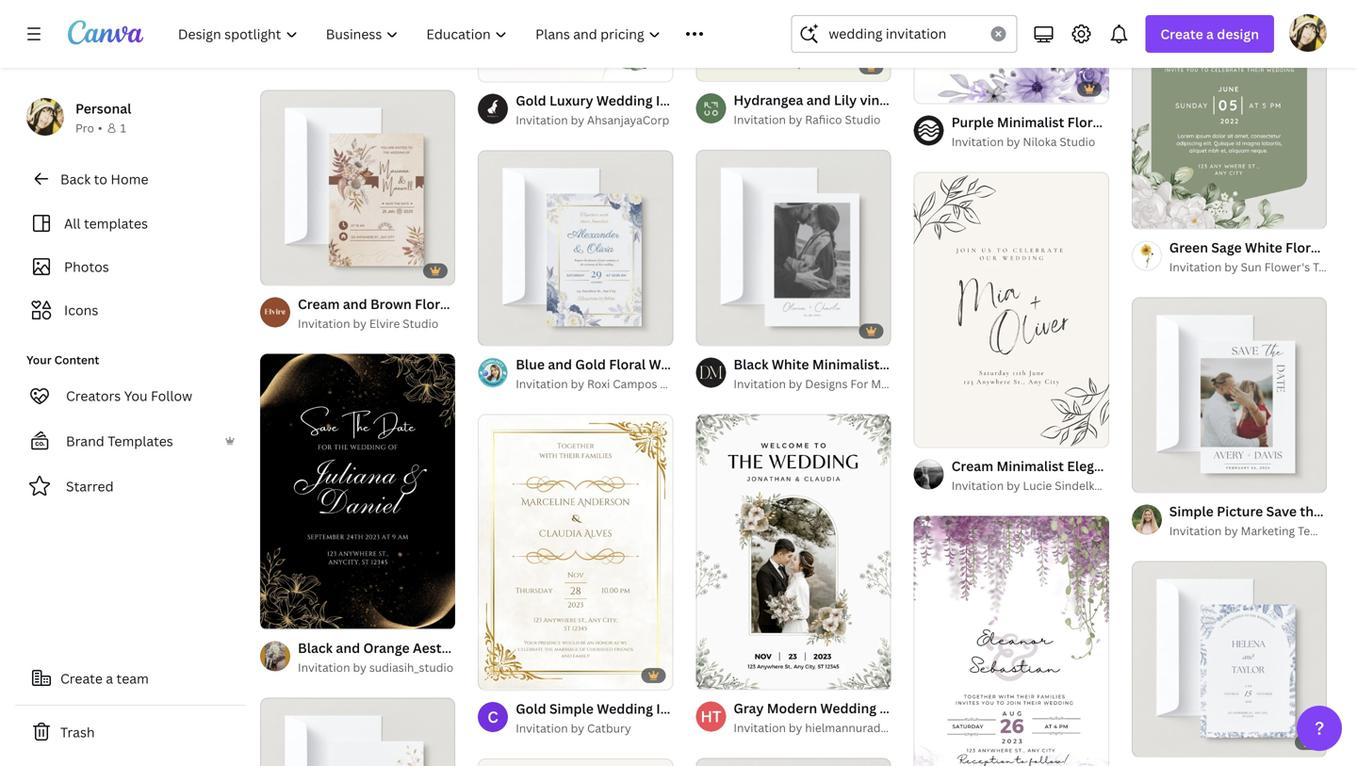 Task type: describe. For each thing, give the bounding box(es) containing it.
icons
[[64, 301, 98, 319]]

back to home link
[[15, 160, 245, 198]]

by left elvire
[[353, 316, 367, 331]]

design
[[1218, 25, 1260, 43]]

black
[[298, 639, 333, 657]]

invitation by niloka studio link
[[952, 132, 1110, 151]]

by left rafiico
[[789, 112, 803, 127]]

modern
[[767, 700, 818, 717]]

invitation inside black and orange aesthetic wedding invitations invitation by sudiasih_studio
[[298, 660, 350, 676]]

invitation inside "green sage white floral wedd invitation by sun flower's team"
[[1170, 259, 1222, 275]]

studio for invitation by niloka studio
[[1060, 134, 1096, 149]]

1 of 2 link for invitation by elvire studio
[[260, 90, 456, 285]]

green sage white floral wedd link
[[1170, 237, 1358, 258]]

trash
[[60, 724, 95, 742]]

wedding inside blue and gold floral wedding invitation invitation by roxi campos 💫 diseñadora gráfica
[[649, 356, 705, 374]]

aesthetic
[[413, 639, 474, 657]]

for
[[851, 376, 869, 392]]

floral for wedd
[[1286, 238, 1323, 256]]

gold for simple
[[516, 700, 547, 718]]

2 for invitation by designs for makers
[[730, 323, 736, 337]]

luxury
[[550, 91, 594, 109]]

gold luxury wedding invitation link
[[516, 90, 718, 111]]

sudiasih_studio
[[369, 660, 454, 676]]

catbury image
[[478, 702, 508, 732]]

💫
[[660, 376, 672, 392]]

white blue modern classic floral wedding invitation image
[[1132, 562, 1328, 757]]

white
[[1245, 238, 1283, 256]]

black and orange aesthetic wedding invitations image
[[260, 354, 456, 629]]

blue
[[516, 356, 545, 374]]

simple for gold simple wedding invitation
[[550, 700, 594, 718]]

1 of 2 for invitation by elvire studio
[[273, 263, 300, 277]]

of for invitation by designs for makers
[[717, 323, 728, 337]]

create a design button
[[1146, 15, 1275, 53]]

and for black
[[336, 639, 360, 657]]

orange
[[363, 639, 410, 657]]

pro •
[[75, 120, 102, 136]]

1 of 2 for invitation by roxi campos 💫 diseñadora gráfica
[[491, 323, 518, 337]]

a for team
[[106, 670, 113, 688]]

invitation by lucie sindelkova link
[[952, 476, 1114, 495]]

blue and gold floral wedding invitation link
[[516, 354, 771, 375]]

brand
[[66, 432, 104, 450]]

designs
[[805, 376, 848, 392]]

elvire
[[369, 316, 400, 331]]

green sage white floral wedd invitation by sun flower's team
[[1170, 238, 1358, 275]]

studio for invitation by rafiico studio
[[845, 112, 881, 127]]

you
[[124, 387, 148, 405]]

templates
[[84, 214, 148, 232]]

gold inside blue and gold floral wedding invitation invitation by roxi campos 💫 diseñadora gráfica
[[576, 356, 606, 374]]

invitation by roxi campos 💫 diseñadora gráfica link
[[516, 375, 778, 394]]

Search search field
[[829, 16, 980, 52]]

personal
[[75, 99, 131, 117]]

pink simple flowers wedding invitation link
[[298, 30, 548, 50]]

•
[[98, 120, 102, 136]]

simple for pink simple flowers wedding invitation
[[329, 31, 373, 49]]

ahsanjayacorp
[[587, 112, 670, 128]]

floral for wedding
[[609, 356, 646, 374]]

to
[[94, 170, 107, 188]]

brand templates link
[[15, 422, 245, 460]]

catbury
[[587, 721, 632, 736]]

pro
[[75, 120, 94, 136]]

of for invitation by elvire studio
[[281, 263, 292, 277]]

invitation by hielmannuraddin's team link
[[734, 719, 938, 738]]

brand templates
[[66, 432, 173, 450]]

all templates
[[64, 214, 148, 232]]

the
[[1301, 503, 1322, 521]]

follow
[[151, 387, 192, 405]]

invitation by catbury link
[[516, 719, 674, 738]]

hielmannuraddin's team element
[[696, 702, 726, 732]]

black white minimalist photo save the date wedding invitation image
[[696, 150, 892, 345]]

of for invitation by marketing templates c
[[1153, 470, 1164, 484]]

a for design
[[1207, 25, 1214, 43]]

creators
[[66, 387, 121, 405]]

content
[[54, 352, 99, 368]]

gray modern wedding invitation image
[[696, 414, 892, 690]]

gray modern wedding invitation invitation by hielmannuraddin's team
[[734, 700, 942, 736]]

0 horizontal spatial templates
[[108, 432, 173, 450]]

invitation by lucie sindelkova
[[952, 478, 1114, 493]]

simple picture save the date link
[[1170, 501, 1358, 522]]

pink
[[298, 31, 326, 49]]

diseñadora
[[674, 376, 737, 392]]

by inside simple picture save the date  invitation by marketing templates c
[[1225, 523, 1239, 539]]

of for invitation by roxi campos 💫 diseñadora gráfica
[[499, 323, 510, 337]]

black and orange aesthetic wedding invitations invitation by sudiasih_studio
[[298, 639, 606, 676]]

back to home
[[60, 170, 148, 188]]

green
[[1170, 238, 1209, 256]]

all
[[64, 214, 81, 232]]

invitation by sun flower's team link
[[1170, 258, 1342, 277]]

create a team
[[60, 670, 149, 688]]

by inside "green sage white floral wedd invitation by sun flower's team"
[[1225, 259, 1239, 275]]

2 for invitation by roxi campos 💫 diseñadora gráfica
[[512, 323, 518, 337]]

gray modern wedding invitation link
[[734, 698, 942, 719]]

2 for invitation by marketing templates c
[[1166, 470, 1172, 484]]

team inside "green sage white floral wedd invitation by sun flower's team"
[[1313, 259, 1342, 275]]

blue and gold floral wedding invitation invitation by roxi campos 💫 diseñadora gráfica
[[516, 356, 778, 392]]

by inside black and orange aesthetic wedding invitations invitation by sudiasih_studio
[[353, 660, 367, 676]]

cream and brown floral watercolor wedding invitation portrait image
[[260, 90, 456, 285]]

trash link
[[15, 714, 245, 751]]

1 for invitation by roxi campos 💫 diseñadora gráfica
[[491, 323, 497, 337]]

invitation by sudiasih_studio link
[[298, 659, 456, 678]]

c link
[[478, 702, 508, 732]]

ht link
[[696, 702, 726, 732]]

wedd
[[1326, 238, 1358, 256]]

by inside blue and gold floral wedding invitation invitation by roxi campos 💫 diseñadora gráfica
[[571, 376, 585, 392]]

cream minimalist elegant handwritten wedding invitation image
[[914, 172, 1110, 447]]

gold simple wedding invitation link
[[516, 698, 719, 719]]

lucie
[[1023, 478, 1053, 493]]

gray
[[734, 700, 764, 717]]

makers
[[871, 376, 910, 392]]

flower's
[[1265, 259, 1311, 275]]

back
[[60, 170, 91, 188]]

all templates link
[[26, 206, 234, 241]]

1 of 2 link for invitation by designs for makers
[[696, 150, 892, 345]]

invitation by designs for makers link
[[734, 375, 910, 394]]

wedding inside gold luxury wedding invitation invitation by ahsanjayacorp
[[597, 91, 653, 109]]

templates inside simple picture save the date  invitation by marketing templates c
[[1298, 523, 1355, 539]]

sun
[[1241, 259, 1262, 275]]

your
[[26, 352, 52, 368]]

team inside the gray modern wedding invitation invitation by hielmannuraddin's team
[[909, 720, 938, 736]]

wedding inside pink simple flowers wedding invitation invitation by stevcreative
[[427, 31, 483, 49]]

save
[[1267, 503, 1297, 521]]



Task type: locate. For each thing, give the bounding box(es) containing it.
floral up the campos
[[609, 356, 646, 374]]

studio inside 'invitation by elvire studio' link
[[403, 316, 439, 331]]

1 horizontal spatial team
[[1313, 259, 1342, 275]]

and inside blue and gold floral wedding invitation invitation by roxi campos 💫 diseñadora gráfica
[[548, 356, 572, 374]]

None search field
[[791, 15, 1018, 53]]

by
[[353, 52, 367, 67], [789, 112, 803, 127], [571, 112, 585, 128], [1007, 134, 1021, 149], [1225, 259, 1239, 275], [353, 316, 367, 331], [789, 376, 803, 392], [571, 376, 585, 392], [1007, 478, 1021, 493], [1225, 523, 1239, 539], [353, 660, 367, 676], [789, 720, 803, 736], [571, 721, 585, 736]]

hielmannuraddin's team image
[[696, 702, 726, 732]]

your content
[[26, 352, 99, 368]]

templates down date
[[1298, 523, 1355, 539]]

0 vertical spatial floral
[[1286, 238, 1323, 256]]

0 vertical spatial and
[[548, 356, 572, 374]]

simple inside 'gold simple wedding invitation invitation by catbury'
[[550, 700, 594, 718]]

wedding inside the gray modern wedding invitation invitation by hielmannuraddin's team
[[821, 700, 877, 717]]

0 horizontal spatial and
[[336, 639, 360, 657]]

invitation by elvire studio link
[[298, 314, 456, 333]]

by down modern
[[789, 720, 803, 736]]

wedding up 💫
[[649, 356, 705, 374]]

1 vertical spatial gold
[[576, 356, 606, 374]]

marketing
[[1241, 523, 1296, 539]]

studio right rafiico
[[845, 112, 881, 127]]

invitation by rafiico studio link
[[734, 110, 892, 129]]

1 of 2 for invitation by marketing templates c
[[1145, 470, 1172, 484]]

2 horizontal spatial studio
[[1060, 134, 1096, 149]]

gold up 'roxi'
[[576, 356, 606, 374]]

1 horizontal spatial templates
[[1298, 523, 1355, 539]]

and
[[548, 356, 572, 374], [336, 639, 360, 657]]

invitation by elvire studio
[[298, 316, 439, 331]]

gray spring photo watercolor aesthetic wedding invitation image
[[696, 758, 892, 767]]

floral inside "green sage white floral wedd invitation by sun flower's team"
[[1286, 238, 1323, 256]]

gold simple wedding invitation image
[[478, 415, 674, 690]]

niloka
[[1023, 134, 1057, 149]]

by down orange
[[353, 660, 367, 676]]

a inside dropdown button
[[1207, 25, 1214, 43]]

by inside gold luxury wedding invitation invitation by ahsanjayacorp
[[571, 112, 585, 128]]

0 horizontal spatial create
[[60, 670, 103, 688]]

stephanie aranda image
[[1290, 14, 1328, 52]]

1 horizontal spatial and
[[548, 356, 572, 374]]

1 vertical spatial floral
[[609, 356, 646, 374]]

0 vertical spatial simple
[[329, 31, 373, 49]]

invitation by rafiico studio
[[734, 112, 881, 127]]

sindelkova
[[1055, 478, 1114, 493]]

invitation by ahsanjayacorp link
[[516, 111, 674, 130]]

by left 'roxi'
[[571, 376, 585, 392]]

simple inside simple picture save the date  invitation by marketing templates c
[[1170, 503, 1214, 521]]

gold inside 'gold simple wedding invitation invitation by catbury'
[[516, 700, 547, 718]]

1 horizontal spatial simple
[[550, 700, 594, 718]]

create inside button
[[60, 670, 103, 688]]

1 of 2
[[273, 263, 300, 277], [709, 323, 736, 337], [491, 323, 518, 337], [1145, 470, 1172, 484], [1145, 734, 1172, 748]]

and right 'black'
[[336, 639, 360, 657]]

studio right elvire
[[403, 316, 439, 331]]

gold for luxury
[[516, 91, 547, 109]]

templates
[[108, 432, 173, 450], [1298, 523, 1355, 539]]

and for blue
[[548, 356, 572, 374]]

1 vertical spatial studio
[[1060, 134, 1096, 149]]

1 for invitation by designs for makers
[[709, 323, 715, 337]]

studio for invitation by elvire studio
[[403, 316, 439, 331]]

a left team
[[106, 670, 113, 688]]

floral up the flower's
[[1286, 238, 1323, 256]]

0 horizontal spatial studio
[[403, 316, 439, 331]]

wedding up "catbury"
[[597, 700, 653, 718]]

white delicate floral wedding invitation image
[[260, 698, 456, 767]]

green sage white floral wedding invitation image
[[1132, 0, 1328, 228]]

gold simple wedding invitation invitation by catbury
[[516, 700, 719, 736]]

studio right niloka
[[1060, 134, 1096, 149]]

photos link
[[26, 249, 234, 285]]

wedding up ahsanjayacorp
[[597, 91, 653, 109]]

campos
[[613, 376, 658, 392]]

2
[[294, 263, 300, 277], [730, 323, 736, 337], [512, 323, 518, 337], [1166, 470, 1172, 484], [1166, 734, 1172, 748]]

create inside dropdown button
[[1161, 25, 1204, 43]]

gold luxury wedding invitation image
[[478, 0, 674, 81]]

templates down you at the left of page
[[108, 432, 173, 450]]

simple up invitation by catbury link
[[550, 700, 594, 718]]

1 of 2 link for invitation by marketing templates c
[[1132, 297, 1328, 493]]

create a team button
[[15, 660, 245, 698]]

1 vertical spatial a
[[106, 670, 113, 688]]

by left lucie
[[1007, 478, 1021, 493]]

gold inside gold luxury wedding invitation invitation by ahsanjayacorp
[[516, 91, 547, 109]]

floral inside blue and gold floral wedding invitation invitation by roxi campos 💫 diseñadora gráfica
[[609, 356, 646, 374]]

2 vertical spatial studio
[[403, 316, 439, 331]]

rafiico
[[805, 112, 842, 127]]

by inside the gray modern wedding invitation invitation by hielmannuraddin's team
[[789, 720, 803, 736]]

and inside black and orange aesthetic wedding invitations invitation by sudiasih_studio
[[336, 639, 360, 657]]

cream minimalist aesthetic modern calligraphy be my bridesmaid invitation image
[[478, 759, 674, 767]]

1 horizontal spatial floral
[[1286, 238, 1323, 256]]

creators you follow link
[[15, 377, 245, 415]]

invitation by stevcreative link
[[298, 50, 456, 69]]

simple inside pink simple flowers wedding invitation invitation by stevcreative
[[329, 31, 373, 49]]

1 horizontal spatial studio
[[845, 112, 881, 127]]

1
[[120, 120, 126, 136], [273, 263, 279, 277], [709, 323, 715, 337], [491, 323, 497, 337], [1145, 470, 1151, 484], [1145, 734, 1151, 748]]

a
[[1207, 25, 1214, 43], [106, 670, 113, 688]]

studio inside invitation by niloka studio link
[[1060, 134, 1096, 149]]

2 vertical spatial simple
[[550, 700, 594, 718]]

gold left luxury at left top
[[516, 91, 547, 109]]

wedding up the stevcreative
[[427, 31, 483, 49]]

by down luxury at left top
[[571, 112, 585, 128]]

2 horizontal spatial simple
[[1170, 503, 1214, 521]]

home
[[111, 170, 148, 188]]

simple up invitation by stevcreative link
[[329, 31, 373, 49]]

by left niloka
[[1007, 134, 1021, 149]]

wedding
[[427, 31, 483, 49], [597, 91, 653, 109], [649, 356, 705, 374], [477, 639, 534, 657], [821, 700, 877, 717], [597, 700, 653, 718]]

floral
[[1286, 238, 1323, 256], [609, 356, 646, 374]]

photos
[[64, 258, 109, 276]]

top level navigation element
[[166, 15, 746, 53], [166, 15, 746, 53]]

by left sun
[[1225, 259, 1239, 275]]

catbury element
[[478, 702, 508, 732]]

invitation
[[486, 31, 548, 49], [298, 52, 350, 67], [656, 91, 718, 109], [734, 112, 786, 127], [516, 112, 568, 128], [952, 134, 1004, 149], [1170, 259, 1222, 275], [298, 316, 350, 331], [709, 356, 771, 374], [734, 376, 786, 392], [516, 376, 568, 392], [952, 478, 1004, 493], [1170, 523, 1222, 539], [298, 660, 350, 676], [880, 700, 942, 717], [656, 700, 719, 718], [734, 720, 786, 736], [516, 721, 568, 736]]

stevcreative
[[369, 52, 438, 67]]

starred link
[[15, 468, 245, 505]]

0 vertical spatial a
[[1207, 25, 1214, 43]]

1 for invitation by marketing templates c
[[1145, 470, 1151, 484]]

wedding inside black and orange aesthetic wedding invitations invitation by sudiasih_studio
[[477, 639, 534, 657]]

team
[[116, 670, 149, 688]]

by left designs
[[789, 376, 803, 392]]

a inside button
[[106, 670, 113, 688]]

invitation by marketing templates c link
[[1170, 522, 1358, 541]]

simple picture save the date wedding invitation image
[[1132, 297, 1328, 493]]

invitation by niloka studio
[[952, 134, 1096, 149]]

1 horizontal spatial a
[[1207, 25, 1214, 43]]

blue and gold floral wedding invitation image
[[478, 150, 674, 346]]

studio inside invitation by rafiico studio link
[[845, 112, 881, 127]]

1 of 2 for invitation by designs for makers
[[709, 323, 736, 337]]

team right 'hielmannuraddin's'
[[909, 720, 938, 736]]

1 of 2 link for invitation by roxi campos 💫 diseñadora gráfica
[[478, 150, 674, 346]]

1 for invitation by elvire studio
[[273, 263, 279, 277]]

wedding right aesthetic
[[477, 639, 534, 657]]

by left "catbury"
[[571, 721, 585, 736]]

by left the stevcreative
[[353, 52, 367, 67]]

0 vertical spatial gold
[[516, 91, 547, 109]]

create left design
[[1161, 25, 1204, 43]]

gold right c link
[[516, 700, 547, 718]]

gold luxury wedding invitation invitation by ahsanjayacorp
[[516, 91, 718, 128]]

wedding up 'hielmannuraddin's'
[[821, 700, 877, 717]]

hielmannuraddin's
[[805, 720, 907, 736]]

1 vertical spatial team
[[909, 720, 938, 736]]

0 vertical spatial studio
[[845, 112, 881, 127]]

create a design
[[1161, 25, 1260, 43]]

studio
[[845, 112, 881, 127], [1060, 134, 1096, 149], [403, 316, 439, 331]]

2 for invitation by elvire studio
[[294, 263, 300, 277]]

create for create a team
[[60, 670, 103, 688]]

1 horizontal spatial create
[[1161, 25, 1204, 43]]

1 vertical spatial simple
[[1170, 503, 1214, 521]]

0 vertical spatial create
[[1161, 25, 1204, 43]]

flowers
[[376, 31, 424, 49]]

1 of 2 link
[[260, 90, 456, 285], [696, 150, 892, 345], [478, 150, 674, 346], [1132, 297, 1328, 493], [1132, 562, 1328, 757]]

simple picture save the date  invitation by marketing templates c
[[1170, 503, 1358, 539]]

invitation inside simple picture save the date  invitation by marketing templates c
[[1170, 523, 1222, 539]]

starred
[[66, 478, 114, 495]]

purple elegant watercolor wedding invitation image
[[914, 516, 1110, 767]]

gold
[[516, 91, 547, 109], [576, 356, 606, 374], [516, 700, 547, 718]]

team down wedd
[[1313, 259, 1342, 275]]

hydrangea and lily vintage wedding invitation (portrait) image
[[696, 0, 892, 81]]

create for create a design
[[1161, 25, 1204, 43]]

gráfica
[[739, 376, 778, 392]]

invitation by designs for makers
[[734, 376, 910, 392]]

date
[[1325, 503, 1356, 521]]

sage
[[1212, 238, 1242, 256]]

simple left picture
[[1170, 503, 1214, 521]]

by down picture
[[1225, 523, 1239, 539]]

0 horizontal spatial floral
[[609, 356, 646, 374]]

invitations
[[537, 639, 606, 657]]

wedding inside 'gold simple wedding invitation invitation by catbury'
[[597, 700, 653, 718]]

0 horizontal spatial simple
[[329, 31, 373, 49]]

create left team
[[60, 670, 103, 688]]

creators you follow
[[66, 387, 192, 405]]

picture
[[1217, 503, 1264, 521]]

purple minimalist floral the wedding invitation - portrait image
[[914, 0, 1110, 103]]

0 vertical spatial team
[[1313, 259, 1342, 275]]

1 vertical spatial templates
[[1298, 523, 1355, 539]]

1 vertical spatial create
[[60, 670, 103, 688]]

pink simple flowers wedding invitation invitation by stevcreative
[[298, 31, 548, 67]]

by inside pink simple flowers wedding invitation invitation by stevcreative
[[353, 52, 367, 67]]

c
[[1357, 523, 1358, 539]]

and right blue on the left of the page
[[548, 356, 572, 374]]

0 horizontal spatial a
[[106, 670, 113, 688]]

by inside 'gold simple wedding invitation invitation by catbury'
[[571, 721, 585, 736]]

a left design
[[1207, 25, 1214, 43]]

roxi
[[587, 376, 610, 392]]

0 vertical spatial templates
[[108, 432, 173, 450]]

2 vertical spatial gold
[[516, 700, 547, 718]]

0 horizontal spatial team
[[909, 720, 938, 736]]

1 vertical spatial and
[[336, 639, 360, 657]]



Task type: vqa. For each thing, say whether or not it's contained in the screenshot.
5.0s button
no



